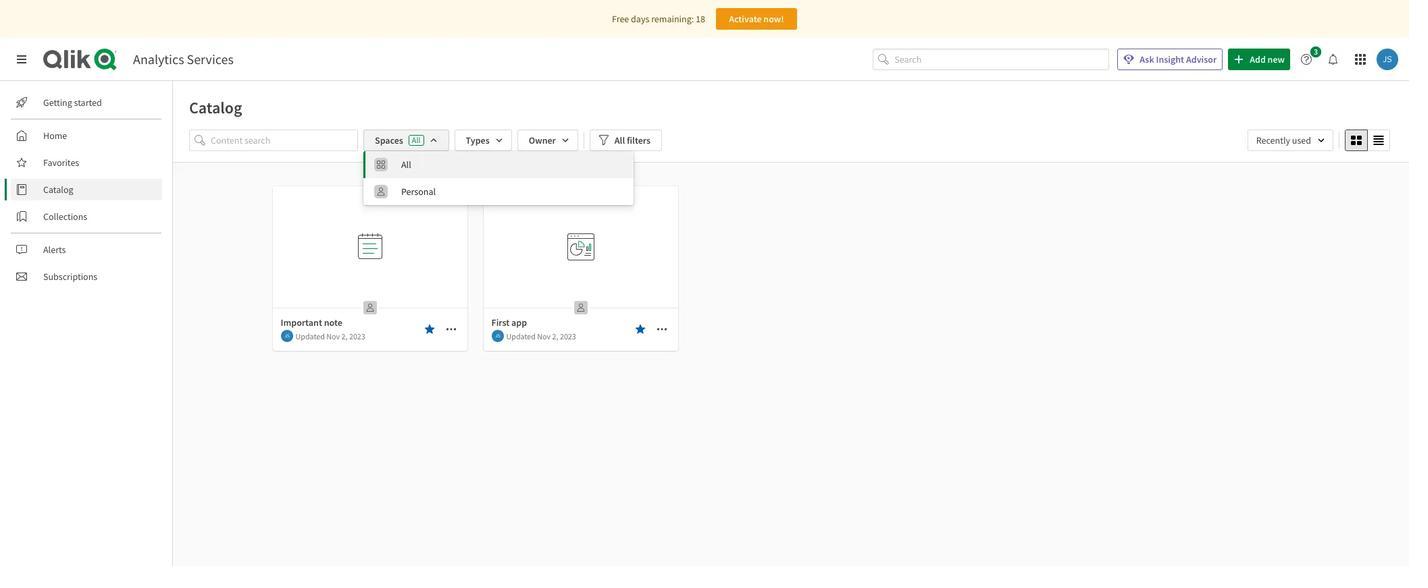 Task type: locate. For each thing, give the bounding box(es) containing it.
2 horizontal spatial all
[[615, 134, 625, 147]]

jacob simon image
[[1377, 49, 1398, 70], [281, 330, 293, 343], [491, 330, 504, 343]]

all inside dropdown button
[[615, 134, 625, 147]]

1 horizontal spatial updated nov 2, 2023
[[506, 331, 576, 341]]

1 horizontal spatial 2,
[[552, 331, 558, 341]]

personal element for important note
[[359, 297, 381, 319]]

1 updated nov 2, 2023 from the left
[[296, 331, 365, 341]]

1 horizontal spatial jacob simon image
[[491, 330, 504, 343]]

owner
[[529, 134, 556, 147]]

0 horizontal spatial updated nov 2, 2023
[[296, 331, 365, 341]]

catalog link
[[11, 179, 162, 201]]

1 2, from the left
[[342, 331, 348, 341]]

catalog down 'services'
[[189, 97, 242, 118]]

updated
[[296, 331, 325, 341], [506, 331, 536, 341]]

0 horizontal spatial updated
[[296, 331, 325, 341]]

remove from favorites image for app
[[635, 324, 645, 335]]

1 2023 from the left
[[349, 331, 365, 341]]

more actions image
[[446, 324, 456, 335]]

switch view group
[[1345, 130, 1390, 151]]

2 nov from the left
[[537, 331, 551, 341]]

0 horizontal spatial 2023
[[349, 331, 365, 341]]

1 horizontal spatial jacob simon element
[[491, 330, 504, 343]]

updated nov 2, 2023 down note
[[296, 331, 365, 341]]

alerts link
[[11, 239, 162, 261]]

3 button
[[1296, 47, 1325, 70]]

updated down important note
[[296, 331, 325, 341]]

3
[[1314, 47, 1318, 57]]

all element
[[401, 159, 626, 171]]

filters
[[627, 134, 651, 147]]

analytics services
[[133, 51, 234, 68]]

catalog
[[189, 97, 242, 118], [43, 184, 73, 196]]

1 horizontal spatial 2023
[[560, 331, 576, 341]]

activate now! link
[[716, 8, 797, 30]]

personal element
[[401, 186, 626, 198], [359, 297, 381, 319], [570, 297, 591, 319]]

personal element inside filters region
[[401, 186, 626, 198]]

alerts
[[43, 244, 66, 256]]

advisor
[[1186, 53, 1217, 66]]

updated nov 2, 2023
[[296, 331, 365, 341], [506, 331, 576, 341]]

0 horizontal spatial jacob simon image
[[281, 330, 293, 343]]

1 vertical spatial catalog
[[43, 184, 73, 196]]

1 nov from the left
[[327, 331, 340, 341]]

favorites
[[43, 157, 79, 169]]

catalog inside navigation pane 'element'
[[43, 184, 73, 196]]

all up personal
[[401, 159, 411, 171]]

0 horizontal spatial nov
[[327, 331, 340, 341]]

nov
[[327, 331, 340, 341], [537, 331, 551, 341]]

2023 for first app
[[560, 331, 576, 341]]

personal element right note
[[359, 297, 381, 319]]

services
[[187, 51, 234, 68]]

1 remove from favorites image from the left
[[424, 324, 435, 335]]

all filters button
[[590, 130, 662, 151]]

app
[[511, 317, 527, 329]]

1 jacob simon element from the left
[[281, 330, 293, 343]]

2 2023 from the left
[[560, 331, 576, 341]]

remove from favorites image left more actions image
[[424, 324, 435, 335]]

menu containing all
[[363, 151, 634, 205]]

spaces
[[375, 134, 403, 147]]

subscriptions
[[43, 271, 97, 283]]

all inside menu
[[401, 159, 411, 171]]

2, for app
[[552, 331, 558, 341]]

jacob simon element down first
[[491, 330, 504, 343]]

updated nov 2, 2023 down "app"
[[506, 331, 576, 341]]

1 horizontal spatial remove from favorites image
[[635, 324, 645, 335]]

personal element containing personal
[[401, 186, 626, 198]]

2,
[[342, 331, 348, 341], [552, 331, 558, 341]]

menu
[[363, 151, 634, 205]]

ask insight advisor button
[[1118, 49, 1223, 70]]

Content search text field
[[211, 130, 358, 151]]

nov for note
[[327, 331, 340, 341]]

0 horizontal spatial all
[[401, 159, 411, 171]]

add
[[1250, 53, 1266, 66]]

new
[[1268, 53, 1285, 66]]

owner button
[[517, 130, 578, 151]]

2, for note
[[342, 331, 348, 341]]

catalog down favorites
[[43, 184, 73, 196]]

updated for note
[[296, 331, 325, 341]]

2023
[[349, 331, 365, 341], [560, 331, 576, 341]]

activate
[[729, 13, 762, 25]]

favorites link
[[11, 152, 162, 174]]

jacob simon element down important on the bottom
[[281, 330, 293, 343]]

updated down "app"
[[506, 331, 536, 341]]

first app
[[491, 317, 527, 329]]

0 horizontal spatial 2,
[[342, 331, 348, 341]]

add new
[[1250, 53, 1285, 66]]

2 updated from the left
[[506, 331, 536, 341]]

remove from favorites image
[[424, 324, 435, 335], [635, 324, 645, 335]]

0 horizontal spatial catalog
[[43, 184, 73, 196]]

2 remove from favorites image from the left
[[635, 324, 645, 335]]

0 horizontal spatial remove from favorites image
[[424, 324, 435, 335]]

personal element down all element
[[401, 186, 626, 198]]

all left the filters in the top left of the page
[[615, 134, 625, 147]]

all
[[615, 134, 625, 147], [412, 135, 421, 145], [401, 159, 411, 171]]

1 horizontal spatial nov
[[537, 331, 551, 341]]

all right spaces
[[412, 135, 421, 145]]

searchbar element
[[873, 48, 1109, 70]]

0 vertical spatial catalog
[[189, 97, 242, 118]]

0 horizontal spatial jacob simon element
[[281, 330, 293, 343]]

1 updated from the left
[[296, 331, 325, 341]]

getting started link
[[11, 92, 162, 113]]

nov for app
[[537, 331, 551, 341]]

remove from favorites image left more actions icon
[[635, 324, 645, 335]]

jacob simon image for first app
[[491, 330, 504, 343]]

add new button
[[1228, 49, 1290, 70]]

1 horizontal spatial updated
[[506, 331, 536, 341]]

2 2, from the left
[[552, 331, 558, 341]]

2 updated nov 2, 2023 from the left
[[506, 331, 576, 341]]

analytics services element
[[133, 51, 234, 68]]

jacob simon element
[[281, 330, 293, 343], [491, 330, 504, 343]]

2 jacob simon element from the left
[[491, 330, 504, 343]]

all filters
[[615, 134, 651, 147]]

updated nov 2, 2023 for app
[[506, 331, 576, 341]]

personal element right "app"
[[570, 297, 591, 319]]

Search text field
[[895, 48, 1109, 70]]

all for all element
[[401, 159, 411, 171]]

analytics
[[133, 51, 184, 68]]



Task type: vqa. For each thing, say whether or not it's contained in the screenshot.
the Glossaries
no



Task type: describe. For each thing, give the bounding box(es) containing it.
personal link
[[363, 178, 634, 205]]

days
[[631, 13, 649, 25]]

recently used
[[1256, 134, 1311, 147]]

collections link
[[11, 206, 162, 228]]

close sidebar menu image
[[16, 54, 27, 65]]

collections
[[43, 211, 87, 223]]

activate now!
[[729, 13, 784, 25]]

remove from favorites image for note
[[424, 324, 435, 335]]

getting started
[[43, 97, 102, 109]]

all link
[[363, 151, 634, 178]]

all for all filters
[[615, 134, 625, 147]]

menu inside filters region
[[363, 151, 634, 205]]

personal
[[401, 186, 436, 198]]

types
[[466, 134, 490, 147]]

jacob simon element for important
[[281, 330, 293, 343]]

2023 for important note
[[349, 331, 365, 341]]

personal element for first app
[[570, 297, 591, 319]]

first
[[491, 317, 510, 329]]

18
[[696, 13, 705, 25]]

jacob simon image for important note
[[281, 330, 293, 343]]

navigation pane element
[[0, 86, 172, 293]]

insight
[[1156, 53, 1184, 66]]

ask insight advisor
[[1140, 53, 1217, 66]]

free days remaining: 18
[[612, 13, 705, 25]]

home link
[[11, 125, 162, 147]]

now!
[[764, 13, 784, 25]]

jacob simon element for first
[[491, 330, 504, 343]]

2 horizontal spatial jacob simon image
[[1377, 49, 1398, 70]]

note
[[324, 317, 342, 329]]

Recently used field
[[1248, 130, 1334, 151]]

updated for app
[[506, 331, 536, 341]]

started
[[74, 97, 102, 109]]

updated nov 2, 2023 for note
[[296, 331, 365, 341]]

free
[[612, 13, 629, 25]]

home
[[43, 130, 67, 142]]

filters region
[[173, 127, 1409, 205]]

recently
[[1256, 134, 1290, 147]]

important note
[[281, 317, 342, 329]]

types button
[[454, 130, 512, 151]]

subscriptions link
[[11, 266, 162, 288]]

remaining:
[[651, 13, 694, 25]]

1 horizontal spatial catalog
[[189, 97, 242, 118]]

getting
[[43, 97, 72, 109]]

1 horizontal spatial all
[[412, 135, 421, 145]]

ask
[[1140, 53, 1154, 66]]

used
[[1292, 134, 1311, 147]]

more actions image
[[656, 324, 667, 335]]

important
[[281, 317, 322, 329]]



